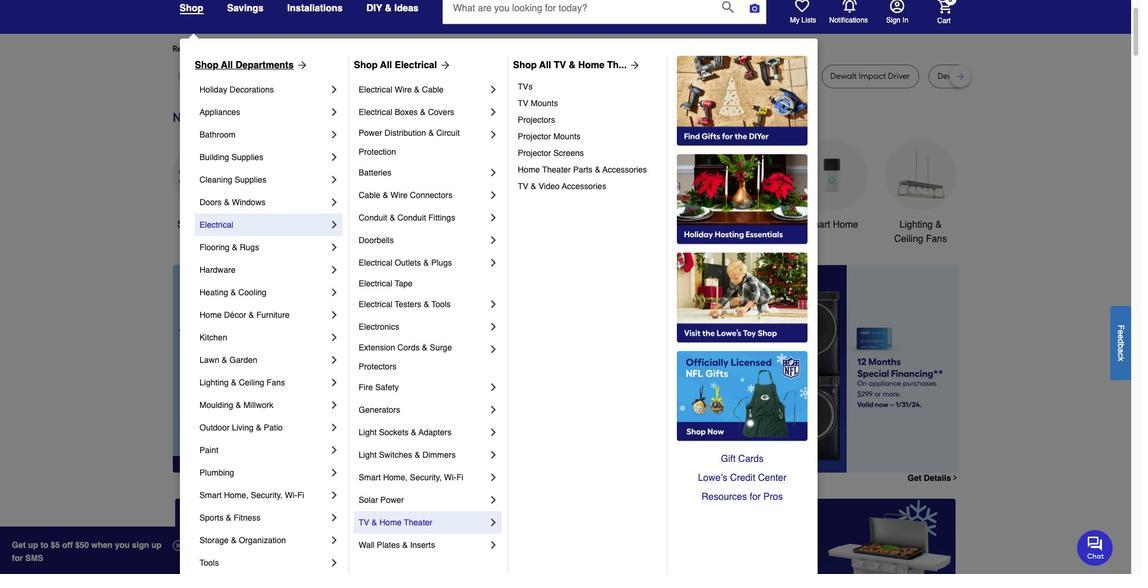 Task type: describe. For each thing, give the bounding box(es) containing it.
tv & home theater
[[359, 519, 433, 528]]

dewalt drill
[[682, 71, 725, 81]]

off
[[62, 541, 73, 551]]

drill for dewalt drill bit set
[[966, 71, 980, 81]]

doors
[[200, 198, 222, 207]]

chevron right image for electrical wire & cable
[[488, 84, 500, 96]]

wi- for rightmost smart home, security, wi-fi link
[[444, 473, 457, 483]]

chevron right image for light sockets & adapters
[[488, 427, 500, 439]]

chevron right image for bathroom
[[328, 129, 340, 141]]

conduit & conduit fittings
[[359, 213, 455, 223]]

sports & fitness link
[[200, 507, 328, 530]]

1 horizontal spatial tools link
[[351, 140, 422, 232]]

electrical up electrical wire & cable link
[[395, 60, 437, 71]]

lowe's home improvement lists image
[[795, 0, 809, 13]]

holiday decorations
[[200, 85, 274, 94]]

tools down storage
[[200, 559, 219, 568]]

1 up from the left
[[28, 541, 38, 551]]

building
[[200, 153, 229, 162]]

smart for the left smart home, security, wi-fi link
[[200, 491, 222, 501]]

sockets
[[379, 428, 409, 438]]

electrical boxes & covers
[[359, 108, 454, 117]]

1 vertical spatial cable
[[359, 191, 380, 200]]

a
[[1117, 349, 1126, 353]]

scroll to item #4 image
[[698, 452, 727, 457]]

d
[[1117, 339, 1126, 344]]

chevron right image for doorbells
[[488, 235, 500, 246]]

fitness
[[234, 514, 261, 523]]

shop all tv & home th... link
[[513, 58, 641, 72]]

electrical for electrical outlets & plugs
[[359, 258, 392, 268]]

tv mounts
[[518, 99, 558, 108]]

fire safety link
[[359, 377, 488, 399]]

tv & home theater link
[[359, 512, 488, 535]]

recommended
[[173, 44, 230, 54]]

shop all departments
[[195, 60, 294, 71]]

projector mounts link
[[518, 128, 659, 145]]

building supplies
[[200, 153, 263, 162]]

inserts
[[410, 541, 435, 551]]

outdoor tools & equipment
[[620, 220, 688, 245]]

dewalt drill bit set
[[938, 71, 1006, 81]]

drill for dewalt drill
[[711, 71, 725, 81]]

you for recommended searches for you
[[281, 44, 295, 54]]

cleaning supplies
[[200, 175, 267, 185]]

conduit & conduit fittings link
[[359, 207, 488, 229]]

you for more suggestions for you
[[386, 44, 400, 54]]

plumbing
[[200, 469, 234, 478]]

fire safety
[[359, 383, 399, 393]]

chevron right image for smart home, security, wi-fi
[[488, 472, 500, 484]]

storage
[[200, 536, 229, 546]]

dewalt for dewalt drill
[[682, 71, 709, 81]]

1 horizontal spatial security,
[[410, 473, 442, 483]]

tv mounts link
[[518, 95, 659, 112]]

mounts for tv mounts
[[531, 99, 558, 108]]

chevron right image for plumbing
[[328, 467, 340, 479]]

chevron right image for wall plates & inserts
[[488, 540, 500, 552]]

hardware
[[200, 265, 236, 275]]

chevron right image for doors & windows
[[328, 197, 340, 208]]

switches
[[379, 451, 412, 460]]

holiday decorations link
[[200, 78, 328, 101]]

arrow left image
[[393, 369, 405, 381]]

camera image
[[749, 2, 761, 14]]

chevron right image for paint
[[328, 445, 340, 457]]

cooling
[[238, 288, 267, 298]]

chevron right image for electrical testers & tools
[[488, 299, 500, 311]]

arrow right image for shop all tv & home th...
[[627, 59, 641, 71]]

0 vertical spatial ceiling
[[895, 234, 924, 245]]

chevron right image for solar power
[[488, 495, 500, 507]]

home décor & furniture link
[[200, 304, 328, 327]]

1 vertical spatial ceiling
[[239, 378, 264, 388]]

0 horizontal spatial smart home, security, wi-fi link
[[200, 485, 328, 507]]

electrical outlets & plugs
[[359, 258, 452, 268]]

chevron right image for smart home, security, wi-fi
[[328, 490, 340, 502]]

details
[[924, 474, 951, 483]]

for inside more suggestions for you link
[[374, 44, 384, 54]]

shop for shop all tv & home th...
[[513, 60, 537, 71]]

outdoor tools & equipment link
[[618, 140, 689, 246]]

lawn & garden
[[200, 356, 257, 365]]

light for light switches & dimmers
[[359, 451, 377, 460]]

& inside 'outdoor tools & equipment'
[[681, 220, 688, 230]]

cable & wire connectors link
[[359, 184, 488, 207]]

wall
[[359, 541, 375, 551]]

1 e from the top
[[1117, 330, 1126, 335]]

doorbells link
[[359, 229, 488, 252]]

get up to 2 free select tools or batteries when you buy 1 with select purchases. image
[[175, 499, 423, 575]]

center
[[758, 473, 787, 484]]

generators
[[359, 406, 400, 415]]

impact for impact driver bit
[[473, 71, 501, 81]]

fi for the left smart home, security, wi-fi link
[[297, 491, 304, 501]]

tools up doorbells
[[375, 220, 397, 230]]

1 horizontal spatial lighting & ceiling fans link
[[885, 140, 957, 246]]

f
[[1117, 325, 1126, 330]]

& inside 'link'
[[595, 165, 601, 175]]

dewalt for dewalt impact driver
[[831, 71, 857, 81]]

projector screens link
[[518, 145, 659, 162]]

chevron right image for holiday decorations
[[328, 84, 340, 96]]

shop these last-minute gifts. $99 or less. quantities are limited and won't last. image
[[173, 265, 364, 473]]

impact driver bit
[[473, 71, 536, 81]]

flooring & rugs link
[[200, 236, 328, 259]]

2 e from the top
[[1117, 335, 1126, 339]]

electrical wire & cable
[[359, 85, 444, 94]]

kitchen
[[200, 333, 227, 343]]

c
[[1117, 353, 1126, 357]]

installations
[[287, 3, 343, 14]]

chevron right image inside get details link
[[951, 475, 959, 482]]

wall plates & inserts
[[359, 541, 435, 551]]

chevron right image for electrical
[[328, 219, 340, 231]]

light sockets & adapters link
[[359, 422, 488, 444]]

visit the lowe's toy shop. image
[[677, 253, 808, 343]]

1 horizontal spatial fans
[[926, 234, 947, 245]]

chevron right image for cable & wire connectors
[[488, 189, 500, 201]]

get for get details
[[908, 474, 922, 483]]

supplies for cleaning supplies
[[235, 175, 267, 185]]

connectors
[[410, 191, 453, 200]]

recommended searches for you
[[173, 44, 295, 54]]

officially licensed n f l gifts. shop now. image
[[677, 352, 808, 442]]

moulding
[[200, 401, 233, 410]]

home theater parts & accessories
[[518, 165, 647, 175]]

1 horizontal spatial smart home, security, wi-fi link
[[359, 467, 488, 489]]

smart home, security, wi-fi for the left smart home, security, wi-fi link
[[200, 491, 304, 501]]

up to 30 percent off select major appliances. plus, save up to an extra $750 on major appliances. image
[[383, 265, 959, 473]]

all for electrical
[[380, 60, 392, 71]]

christmas decorations link
[[440, 140, 511, 246]]

new deals every day during 25 days of deals image
[[173, 108, 959, 127]]

my
[[790, 16, 800, 24]]

1 vertical spatial security,
[[251, 491, 283, 501]]

cleaning supplies link
[[200, 169, 328, 191]]

0 horizontal spatial bathroom link
[[200, 124, 328, 146]]

1 horizontal spatial bathroom
[[722, 220, 763, 230]]

solar
[[359, 496, 378, 505]]

heating & cooling link
[[200, 282, 328, 304]]

2 conduit from the left
[[398, 213, 426, 223]]

in
[[903, 16, 909, 24]]

more
[[304, 44, 323, 54]]

power distribution & circuit protection
[[359, 128, 462, 157]]

windows
[[232, 198, 266, 207]]

chevron right image for lawn & garden
[[328, 355, 340, 366]]

chevron right image for home décor & furniture
[[328, 309, 340, 321]]

tools down electrical tape link
[[432, 300, 451, 309]]

chevron right image for flooring & rugs
[[328, 242, 340, 254]]

arrow right image
[[294, 59, 308, 71]]

resources for pros link
[[677, 488, 808, 507]]

chevron right image for electronics
[[488, 321, 500, 333]]

covers
[[428, 108, 454, 117]]

chevron right image for heating & cooling
[[328, 287, 340, 299]]

search image
[[722, 1, 734, 13]]

sms
[[25, 554, 43, 564]]

my lists link
[[790, 0, 816, 25]]

tvs
[[518, 82, 533, 91]]

k
[[1117, 357, 1126, 362]]

1 vertical spatial appliances
[[274, 220, 321, 230]]

dewalt for dewalt drill bit set
[[938, 71, 964, 81]]

tv & video accessories link
[[518, 178, 659, 195]]

all for tv
[[539, 60, 551, 71]]

garden
[[230, 356, 257, 365]]

gift
[[721, 454, 736, 465]]

Search Query text field
[[443, 0, 713, 24]]

accessories inside 'link'
[[603, 165, 647, 175]]

protection
[[359, 147, 396, 157]]

0 horizontal spatial lighting & ceiling fans
[[200, 378, 285, 388]]

adapters
[[419, 428, 452, 438]]

$5
[[51, 541, 60, 551]]

light switches & dimmers
[[359, 451, 456, 460]]

bit for dewalt drill bit
[[357, 71, 366, 81]]

1 vertical spatial tools link
[[200, 552, 328, 575]]

1 horizontal spatial lighting & ceiling fans
[[895, 220, 947, 245]]

equipment
[[631, 234, 676, 245]]

0 vertical spatial smart
[[805, 220, 830, 230]]

0 horizontal spatial fans
[[267, 378, 285, 388]]

fi for rightmost smart home, security, wi-fi link
[[457, 473, 463, 483]]

lowe's
[[698, 473, 728, 484]]

projector for projector screens
[[518, 148, 551, 158]]

theater inside tv & home theater link
[[404, 519, 433, 528]]

tv for tv mounts
[[518, 99, 529, 108]]

millwork
[[243, 401, 274, 410]]



Task type: locate. For each thing, give the bounding box(es) containing it.
home, for the left smart home, security, wi-fi link
[[224, 491, 249, 501]]

bit for impact driver bit
[[527, 71, 536, 81]]

drill for dewalt drill bit
[[341, 71, 355, 81]]

tools up equipment
[[657, 220, 679, 230]]

suggestions
[[325, 44, 372, 54]]

my lists
[[790, 16, 816, 24]]

savings button
[[227, 0, 264, 19]]

fi down plumbing link
[[297, 491, 304, 501]]

electrical left boxes
[[359, 108, 392, 117]]

searches
[[232, 44, 266, 54]]

accessories down projector screens link
[[603, 165, 647, 175]]

e up b
[[1117, 335, 1126, 339]]

2 up from the left
[[151, 541, 162, 551]]

1 horizontal spatial shop
[[354, 60, 378, 71]]

electrical for electrical testers & tools
[[359, 300, 392, 309]]

0 vertical spatial lighting & ceiling fans
[[895, 220, 947, 245]]

chevron right image for cleaning supplies
[[328, 174, 340, 186]]

1 you from the left
[[281, 44, 295, 54]]

power up tv & home theater
[[380, 496, 404, 505]]

recommended searches for you heading
[[173, 43, 959, 55]]

0 horizontal spatial appliances
[[200, 108, 240, 117]]

chevron right image
[[328, 84, 340, 96], [488, 129, 500, 141], [328, 151, 340, 163], [328, 174, 340, 186], [488, 189, 500, 201], [328, 197, 340, 208], [328, 219, 340, 231], [488, 235, 500, 246], [328, 242, 340, 254], [328, 264, 340, 276], [328, 287, 340, 299], [488, 299, 500, 311], [328, 309, 340, 321], [328, 332, 340, 344], [488, 382, 500, 394], [488, 427, 500, 439], [328, 490, 340, 502], [328, 513, 340, 524], [488, 517, 500, 529], [488, 540, 500, 552], [328, 558, 340, 570]]

bit up the "tvs"
[[527, 71, 536, 81]]

up to 30 percent off select grills and accessories. image
[[709, 499, 957, 575]]

driver
[[503, 71, 525, 81], [781, 71, 803, 81], [888, 71, 910, 81]]

chevron right image for kitchen
[[328, 332, 340, 344]]

cart
[[938, 16, 951, 25]]

2 horizontal spatial drill
[[966, 71, 980, 81]]

th...
[[607, 60, 627, 71]]

0 horizontal spatial smart
[[200, 491, 222, 501]]

impact for impact driver
[[752, 71, 779, 81]]

projector for projector mounts
[[518, 132, 551, 141]]

chevron right image for appliances
[[328, 106, 340, 118]]

all up electrical wire & cable
[[380, 60, 392, 71]]

wi- for the left smart home, security, wi-fi link
[[285, 491, 297, 501]]

shop left deals
[[177, 220, 199, 230]]

appliances link
[[200, 101, 328, 124], [262, 140, 333, 232]]

holiday hosting essentials. image
[[677, 154, 808, 245]]

arrow right image
[[437, 59, 451, 71], [627, 59, 641, 71], [937, 369, 949, 381]]

paint link
[[200, 440, 328, 462]]

get up sms
[[12, 541, 26, 551]]

cable & wire connectors
[[359, 191, 453, 200]]

wi- down dimmers at the bottom of page
[[444, 473, 457, 483]]

projector down projector mounts
[[518, 148, 551, 158]]

1 vertical spatial theater
[[404, 519, 433, 528]]

cable down batteries
[[359, 191, 380, 200]]

shop for shop all departments
[[195, 60, 219, 71]]

sports & fitness
[[200, 514, 261, 523]]

0 vertical spatial projector
[[518, 132, 551, 141]]

1 horizontal spatial theater
[[542, 165, 571, 175]]

0 vertical spatial bathroom
[[200, 130, 236, 140]]

get inside "get up to $5 off $50 when you sign up for sms"
[[12, 541, 26, 551]]

chevron right image for conduit & conduit fittings
[[488, 212, 500, 224]]

rugs
[[240, 243, 259, 252]]

smart home, security, wi-fi link down the light switches & dimmers
[[359, 467, 488, 489]]

shop inside "shop all tv & home th..." link
[[513, 60, 537, 71]]

3 bit from the left
[[982, 71, 992, 81]]

find gifts for the diyer. image
[[677, 56, 808, 146]]

chevron right image
[[488, 84, 500, 96], [328, 106, 340, 118], [488, 106, 500, 118], [328, 129, 340, 141], [488, 167, 500, 179], [488, 212, 500, 224], [488, 257, 500, 269], [488, 321, 500, 333], [488, 344, 500, 356], [328, 355, 340, 366], [328, 377, 340, 389], [328, 400, 340, 412], [488, 404, 500, 416], [328, 422, 340, 434], [328, 445, 340, 457], [488, 450, 500, 461], [328, 467, 340, 479], [488, 472, 500, 484], [951, 475, 959, 482], [488, 495, 500, 507], [328, 535, 340, 547]]

electrical
[[395, 60, 437, 71], [359, 85, 392, 94], [359, 108, 392, 117], [200, 220, 233, 230], [359, 258, 392, 268], [359, 279, 392, 289], [359, 300, 392, 309]]

you up arrow right image in the left of the page
[[281, 44, 295, 54]]

surge
[[430, 343, 452, 353]]

1 vertical spatial outdoor
[[200, 423, 230, 433]]

up left to at the left bottom
[[28, 541, 38, 551]]

shop down recommended
[[195, 60, 219, 71]]

supplies up cleaning supplies
[[231, 153, 263, 162]]

arrow right image for shop all electrical
[[437, 59, 451, 71]]

0 horizontal spatial theater
[[404, 519, 433, 528]]

driver down my
[[781, 71, 803, 81]]

2 impact from the left
[[752, 71, 779, 81]]

tv
[[554, 60, 566, 71], [518, 99, 529, 108], [518, 182, 529, 191], [359, 519, 369, 528]]

for up 'departments'
[[268, 44, 279, 54]]

tv up wall
[[359, 519, 369, 528]]

bit down more suggestions for you link
[[357, 71, 366, 81]]

1 horizontal spatial bathroom link
[[707, 140, 778, 232]]

2 horizontal spatial smart
[[805, 220, 830, 230]]

home, down the switches
[[383, 473, 408, 483]]

0 horizontal spatial impact
[[473, 71, 501, 81]]

decorations down shop all departments link
[[230, 85, 274, 94]]

1 horizontal spatial fi
[[457, 473, 463, 483]]

1 horizontal spatial arrow right image
[[627, 59, 641, 71]]

driver for impact driver bit
[[503, 71, 525, 81]]

chevron right image for storage & organization
[[328, 535, 340, 547]]

electrical wire & cable link
[[359, 78, 488, 101]]

bit for dewalt drill bit set
[[982, 71, 992, 81]]

chat invite button image
[[1077, 530, 1114, 566]]

1 vertical spatial lighting & ceiling fans link
[[200, 372, 328, 394]]

shop all deals
[[177, 220, 239, 230]]

bit
[[357, 71, 366, 81], [527, 71, 536, 81], [982, 71, 992, 81]]

& inside power distribution & circuit protection
[[429, 128, 434, 138]]

lowe's home improvement cart image
[[938, 0, 952, 13]]

power inside power distribution & circuit protection
[[359, 128, 382, 138]]

projectors link
[[518, 112, 659, 128]]

0 vertical spatial wi-
[[444, 473, 457, 483]]

tools inside 'outdoor tools & equipment'
[[657, 220, 679, 230]]

chevron right image for moulding & millwork
[[328, 400, 340, 412]]

driver up the "tvs"
[[503, 71, 525, 81]]

& inside extension cords & surge protectors
[[422, 343, 428, 353]]

chevron right image for batteries
[[488, 167, 500, 179]]

3 impact from the left
[[859, 71, 886, 81]]

smart home, security, wi-fi link
[[359, 467, 488, 489], [200, 485, 328, 507]]

0 horizontal spatial smart home, security, wi-fi
[[200, 491, 304, 501]]

0 vertical spatial lighting & ceiling fans link
[[885, 140, 957, 246]]

extension cords & surge protectors
[[359, 343, 454, 372]]

outdoor down 'moulding'
[[200, 423, 230, 433]]

wi- down plumbing link
[[285, 491, 297, 501]]

electrical for electrical boxes & covers
[[359, 108, 392, 117]]

all down recommended searches for you
[[221, 60, 233, 71]]

sign
[[132, 541, 149, 551]]

None search field
[[442, 0, 767, 35]]

wire inside electrical wire & cable link
[[395, 85, 412, 94]]

all down recommended searches for you heading
[[539, 60, 551, 71]]

2 bit from the left
[[527, 71, 536, 81]]

0 horizontal spatial driver
[[503, 71, 525, 81]]

dewalt for dewalt drill bit
[[312, 71, 339, 81]]

hardware link
[[200, 259, 328, 282]]

light down generators
[[359, 428, 377, 438]]

2 horizontal spatial impact
[[859, 71, 886, 81]]

smart home, security, wi-fi link up fitness
[[200, 485, 328, 507]]

electrical testers & tools link
[[359, 293, 488, 316]]

outdoor up equipment
[[620, 220, 654, 230]]

supplies inside building supplies link
[[231, 153, 263, 162]]

0 horizontal spatial arrow right image
[[437, 59, 451, 71]]

security, down plumbing link
[[251, 491, 283, 501]]

christmas
[[454, 220, 497, 230]]

get for get up to $5 off $50 when you sign up for sms
[[12, 541, 26, 551]]

1 horizontal spatial bit
[[527, 71, 536, 81]]

electrical for electrical wire & cable
[[359, 85, 392, 94]]

screens
[[554, 148, 584, 158]]

all for deals
[[202, 220, 212, 230]]

cable
[[422, 85, 444, 94], [359, 191, 380, 200]]

light left the switches
[[359, 451, 377, 460]]

electrical tape link
[[359, 274, 500, 293]]

light for light sockets & adapters
[[359, 428, 377, 438]]

chevron right image for generators
[[488, 404, 500, 416]]

electrical down shop all electrical
[[359, 85, 392, 94]]

3 drill from the left
[[966, 71, 980, 81]]

home inside 'link'
[[518, 165, 540, 175]]

0 horizontal spatial fi
[[297, 491, 304, 501]]

scroll to item #2 image
[[641, 452, 670, 457]]

1 vertical spatial home,
[[224, 491, 249, 501]]

electrical outlets & plugs link
[[359, 252, 488, 274]]

conduit down the "cable & wire connectors"
[[398, 213, 426, 223]]

you
[[281, 44, 295, 54], [386, 44, 400, 54]]

power up protection
[[359, 128, 382, 138]]

0 vertical spatial shop
[[180, 3, 203, 14]]

0 vertical spatial lighting
[[900, 220, 933, 230]]

0 vertical spatial wire
[[395, 85, 412, 94]]

appliances down holiday
[[200, 108, 240, 117]]

home, up sports & fitness on the left of page
[[224, 491, 249, 501]]

shop for shop
[[180, 3, 203, 14]]

accessories down parts
[[562, 182, 607, 191]]

security, down light switches & dimmers link
[[410, 473, 442, 483]]

shop button
[[180, 2, 203, 14]]

1 vertical spatial power
[[380, 496, 404, 505]]

to
[[41, 541, 48, 551]]

up to 35 percent off select small appliances. image
[[442, 499, 690, 575]]

driver down sign in
[[888, 71, 910, 81]]

1 drill from the left
[[341, 71, 355, 81]]

up right the sign
[[151, 541, 162, 551]]

theater up 'tv & video accessories'
[[542, 165, 571, 175]]

flooring & rugs
[[200, 243, 259, 252]]

0 vertical spatial fans
[[926, 234, 947, 245]]

all left deals
[[202, 220, 212, 230]]

$50
[[75, 541, 89, 551]]

1 conduit from the left
[[359, 213, 387, 223]]

wire up boxes
[[395, 85, 412, 94]]

1 vertical spatial lighting
[[200, 378, 229, 388]]

4 dewalt from the left
[[938, 71, 964, 81]]

lowe's home improvement account image
[[890, 0, 904, 13]]

1 horizontal spatial wi-
[[444, 473, 457, 483]]

0 vertical spatial accessories
[[603, 165, 647, 175]]

1 projector from the top
[[518, 132, 551, 141]]

0 vertical spatial outdoor
[[620, 220, 654, 230]]

all for departments
[[221, 60, 233, 71]]

electrical up flooring
[[200, 220, 233, 230]]

arrow right image inside "shop all tv & home th..." link
[[627, 59, 641, 71]]

heating & cooling
[[200, 288, 267, 298]]

electrical down doorbells
[[359, 258, 392, 268]]

chevron right image for fire safety
[[488, 382, 500, 394]]

power inside 'link'
[[380, 496, 404, 505]]

conduit up doorbells
[[359, 213, 387, 223]]

home theater parts & accessories link
[[518, 162, 659, 178]]

mounts up screens
[[554, 132, 581, 141]]

home,
[[383, 473, 408, 483], [224, 491, 249, 501]]

1 horizontal spatial home,
[[383, 473, 408, 483]]

1 vertical spatial supplies
[[235, 175, 267, 185]]

smart home, security, wi-fi for rightmost smart home, security, wi-fi link
[[359, 473, 463, 483]]

1 horizontal spatial impact
[[752, 71, 779, 81]]

3 shop from the left
[[513, 60, 537, 71]]

2 vertical spatial smart
[[200, 491, 222, 501]]

scroll to item #5 image
[[727, 452, 756, 457]]

2 you from the left
[[386, 44, 400, 54]]

1 vertical spatial accessories
[[562, 182, 607, 191]]

0 horizontal spatial get
[[12, 541, 26, 551]]

0 vertical spatial home,
[[383, 473, 408, 483]]

theater up inserts at the bottom
[[404, 519, 433, 528]]

projector down 'projectors'
[[518, 132, 551, 141]]

chevron right image for extension cords & surge protectors
[[488, 344, 500, 356]]

more suggestions for you link
[[304, 43, 410, 55]]

1 horizontal spatial lighting
[[900, 220, 933, 230]]

2 horizontal spatial bit
[[982, 71, 992, 81]]

outdoor for outdoor tools & equipment
[[620, 220, 654, 230]]

plates
[[377, 541, 400, 551]]

shop for shop all electrical
[[354, 60, 378, 71]]

chevron right image for power distribution & circuit protection
[[488, 129, 500, 141]]

1 vertical spatial mounts
[[554, 132, 581, 141]]

wire inside the cable & wire connectors link
[[391, 191, 408, 200]]

chevron right image for tv & home theater
[[488, 517, 500, 529]]

f e e d b a c k
[[1117, 325, 1126, 362]]

& inside button
[[385, 3, 392, 14]]

0 horizontal spatial drill
[[341, 71, 355, 81]]

tv for tv & home theater
[[359, 519, 369, 528]]

0 horizontal spatial security,
[[251, 491, 283, 501]]

1 horizontal spatial drill
[[711, 71, 725, 81]]

2 dewalt from the left
[[682, 71, 709, 81]]

shop up recommended
[[180, 3, 203, 14]]

chevron right image for outdoor living & patio
[[328, 422, 340, 434]]

for left sms
[[12, 554, 23, 564]]

0 vertical spatial theater
[[542, 165, 571, 175]]

tv down the "tvs"
[[518, 99, 529, 108]]

outdoor for outdoor living & patio
[[200, 423, 230, 433]]

shop inside shop all electrical link
[[354, 60, 378, 71]]

0 horizontal spatial lighting & ceiling fans link
[[200, 372, 328, 394]]

light
[[359, 428, 377, 438], [359, 451, 377, 460]]

outdoor inside 'outdoor living & patio' link
[[200, 423, 230, 433]]

0 horizontal spatial home,
[[224, 491, 249, 501]]

decorations down christmas
[[450, 234, 501, 245]]

smart
[[805, 220, 830, 230], [359, 473, 381, 483], [200, 491, 222, 501]]

batteries
[[359, 168, 392, 178]]

tools
[[375, 220, 397, 230], [657, 220, 679, 230], [432, 300, 451, 309], [200, 559, 219, 568]]

0 vertical spatial cable
[[422, 85, 444, 94]]

1 vertical spatial appliances link
[[262, 140, 333, 232]]

sign in
[[886, 16, 909, 24]]

1 vertical spatial get
[[12, 541, 26, 551]]

shop
[[195, 60, 219, 71], [354, 60, 378, 71], [513, 60, 537, 71]]

fi up solar power 'link'
[[457, 473, 463, 483]]

smart for rightmost smart home, security, wi-fi link
[[359, 473, 381, 483]]

outdoor living & patio link
[[200, 417, 328, 440]]

get left the details
[[908, 474, 922, 483]]

decorations for christmas
[[450, 234, 501, 245]]

chevron right image for tools
[[328, 558, 340, 570]]

circuit
[[436, 128, 460, 138]]

1 vertical spatial fans
[[267, 378, 285, 388]]

chevron right image for hardware
[[328, 264, 340, 276]]

0 horizontal spatial up
[[28, 541, 38, 551]]

2 shop from the left
[[354, 60, 378, 71]]

security,
[[410, 473, 442, 483], [251, 491, 283, 501]]

0 vertical spatial appliances
[[200, 108, 240, 117]]

electrical for electrical tape
[[359, 279, 392, 289]]

chevron right image for electrical outlets & plugs
[[488, 257, 500, 269]]

1 horizontal spatial you
[[386, 44, 400, 54]]

2 horizontal spatial arrow right image
[[937, 369, 949, 381]]

1 horizontal spatial conduit
[[398, 213, 426, 223]]

2 horizontal spatial driver
[[888, 71, 910, 81]]

3 dewalt from the left
[[831, 71, 857, 81]]

video
[[539, 182, 560, 191]]

0 vertical spatial get
[[908, 474, 922, 483]]

1 impact from the left
[[473, 71, 501, 81]]

0 vertical spatial smart home, security, wi-fi
[[359, 473, 463, 483]]

home
[[578, 60, 605, 71], [518, 165, 540, 175], [833, 220, 858, 230], [200, 311, 222, 320], [380, 519, 402, 528]]

1 vertical spatial wi-
[[285, 491, 297, 501]]

for inside "resources for pros" link
[[750, 492, 761, 503]]

1 horizontal spatial get
[[908, 474, 922, 483]]

deals
[[215, 220, 239, 230]]

1 horizontal spatial appliances
[[274, 220, 321, 230]]

credit
[[730, 473, 756, 484]]

electrical boxes & covers link
[[359, 101, 488, 124]]

shop inside shop all departments link
[[195, 60, 219, 71]]

decorations for holiday
[[230, 85, 274, 94]]

installations button
[[287, 0, 343, 19]]

for left pros on the right bottom of page
[[750, 492, 761, 503]]

shop all departments link
[[195, 58, 308, 72]]

0 horizontal spatial decorations
[[230, 85, 274, 94]]

2 light from the top
[[359, 451, 377, 460]]

1 vertical spatial lighting & ceiling fans
[[200, 378, 285, 388]]

1 light from the top
[[359, 428, 377, 438]]

home, for rightmost smart home, security, wi-fi link
[[383, 473, 408, 483]]

0 vertical spatial supplies
[[231, 153, 263, 162]]

projectors
[[518, 115, 555, 125]]

chevron right image for light switches & dimmers
[[488, 450, 500, 461]]

chevron right image for lighting & ceiling fans
[[328, 377, 340, 389]]

tv down recommended searches for you heading
[[554, 60, 566, 71]]

electrical up electronics
[[359, 300, 392, 309]]

arrow right image inside shop all electrical link
[[437, 59, 451, 71]]

0 horizontal spatial lighting
[[200, 378, 229, 388]]

appliances down doors & windows link
[[274, 220, 321, 230]]

1 horizontal spatial driver
[[781, 71, 803, 81]]

wire up conduit & conduit fittings
[[391, 191, 408, 200]]

0 horizontal spatial bit
[[357, 71, 366, 81]]

supplies inside cleaning supplies link
[[235, 175, 267, 185]]

smart home
[[805, 220, 858, 230]]

you up shop all electrical
[[386, 44, 400, 54]]

lowe's home improvement notification center image
[[843, 0, 857, 13]]

driver for impact driver
[[781, 71, 803, 81]]

1 bit from the left
[[357, 71, 366, 81]]

1 driver from the left
[[503, 71, 525, 81]]

electrical testers & tools
[[359, 300, 451, 309]]

supplies for building supplies
[[231, 153, 263, 162]]

tv left video
[[518, 182, 529, 191]]

chevron right image for electrical boxes & covers
[[488, 106, 500, 118]]

0 vertical spatial decorations
[[230, 85, 274, 94]]

supplies up windows
[[235, 175, 267, 185]]

for inside "get up to $5 off $50 when you sign up for sms"
[[12, 554, 23, 564]]

2 driver from the left
[[781, 71, 803, 81]]

get
[[908, 474, 922, 483], [12, 541, 26, 551]]

mounts for projector mounts
[[554, 132, 581, 141]]

1 vertical spatial shop
[[177, 220, 199, 230]]

tv for tv & video accessories
[[518, 182, 529, 191]]

dewalt impact driver
[[831, 71, 910, 81]]

1 vertical spatial bathroom
[[722, 220, 763, 230]]

smart home, security, wi-fi up fitness
[[200, 491, 304, 501]]

mounts up 'projectors'
[[531, 99, 558, 108]]

safety
[[375, 383, 399, 393]]

shop up the "tvs"
[[513, 60, 537, 71]]

shop down more suggestions for you link
[[354, 60, 378, 71]]

2 drill from the left
[[711, 71, 725, 81]]

1 horizontal spatial decorations
[[450, 234, 501, 245]]

electrical left tape
[[359, 279, 392, 289]]

plugs
[[431, 258, 452, 268]]

cable up covers
[[422, 85, 444, 94]]

smart home, security, wi-fi down the light switches & dimmers
[[359, 473, 463, 483]]

1 horizontal spatial ceiling
[[895, 234, 924, 245]]

1 vertical spatial fi
[[297, 491, 304, 501]]

0 horizontal spatial ceiling
[[239, 378, 264, 388]]

e up d
[[1117, 330, 1126, 335]]

sports
[[200, 514, 224, 523]]

wall plates & inserts link
[[359, 535, 488, 557]]

1 vertical spatial smart home, security, wi-fi
[[200, 491, 304, 501]]

theater inside home theater parts & accessories 'link'
[[542, 165, 571, 175]]

set
[[994, 71, 1006, 81]]

doors & windows link
[[200, 191, 328, 214]]

0 horizontal spatial wi-
[[285, 491, 297, 501]]

storage & organization link
[[200, 530, 328, 552]]

shop all electrical link
[[354, 58, 451, 72]]

outdoor inside 'outdoor tools & equipment'
[[620, 220, 654, 230]]

for
[[268, 44, 279, 54], [374, 44, 384, 54], [750, 492, 761, 503], [12, 554, 23, 564]]

lighting & ceiling fans
[[895, 220, 947, 245], [200, 378, 285, 388]]

chevron right image for building supplies
[[328, 151, 340, 163]]

boxes
[[395, 108, 418, 117]]

sign
[[886, 16, 901, 24]]

heating
[[200, 288, 228, 298]]

2 projector from the top
[[518, 148, 551, 158]]

supplies
[[231, 153, 263, 162], [235, 175, 267, 185]]

1 vertical spatial smart
[[359, 473, 381, 483]]

1 horizontal spatial smart
[[359, 473, 381, 483]]

1 vertical spatial wire
[[391, 191, 408, 200]]

extension
[[359, 343, 395, 353]]

3 driver from the left
[[888, 71, 910, 81]]

chevron right image for sports & fitness
[[328, 513, 340, 524]]

lists
[[802, 16, 816, 24]]

departments
[[236, 60, 294, 71]]

gift cards link
[[677, 450, 808, 469]]

accessories
[[603, 165, 647, 175], [562, 182, 607, 191]]

0 vertical spatial appliances link
[[200, 101, 328, 124]]

shop all tv & home th...
[[513, 60, 627, 71]]

0 horizontal spatial bathroom
[[200, 130, 236, 140]]

bathroom link
[[200, 124, 328, 146], [707, 140, 778, 232]]

dewalt drill bit
[[312, 71, 366, 81]]

0 vertical spatial mounts
[[531, 99, 558, 108]]

1 shop from the left
[[195, 60, 219, 71]]

bit left "set"
[[982, 71, 992, 81]]

1 horizontal spatial up
[[151, 541, 162, 551]]

for up shop all electrical
[[374, 44, 384, 54]]

electrical link
[[200, 214, 328, 236]]

1 dewalt from the left
[[312, 71, 339, 81]]

1 horizontal spatial smart home, security, wi-fi
[[359, 473, 463, 483]]

lawn & garden link
[[200, 349, 328, 372]]

shop for shop all deals
[[177, 220, 199, 230]]



Task type: vqa. For each thing, say whether or not it's contained in the screenshot.
Departments
yes



